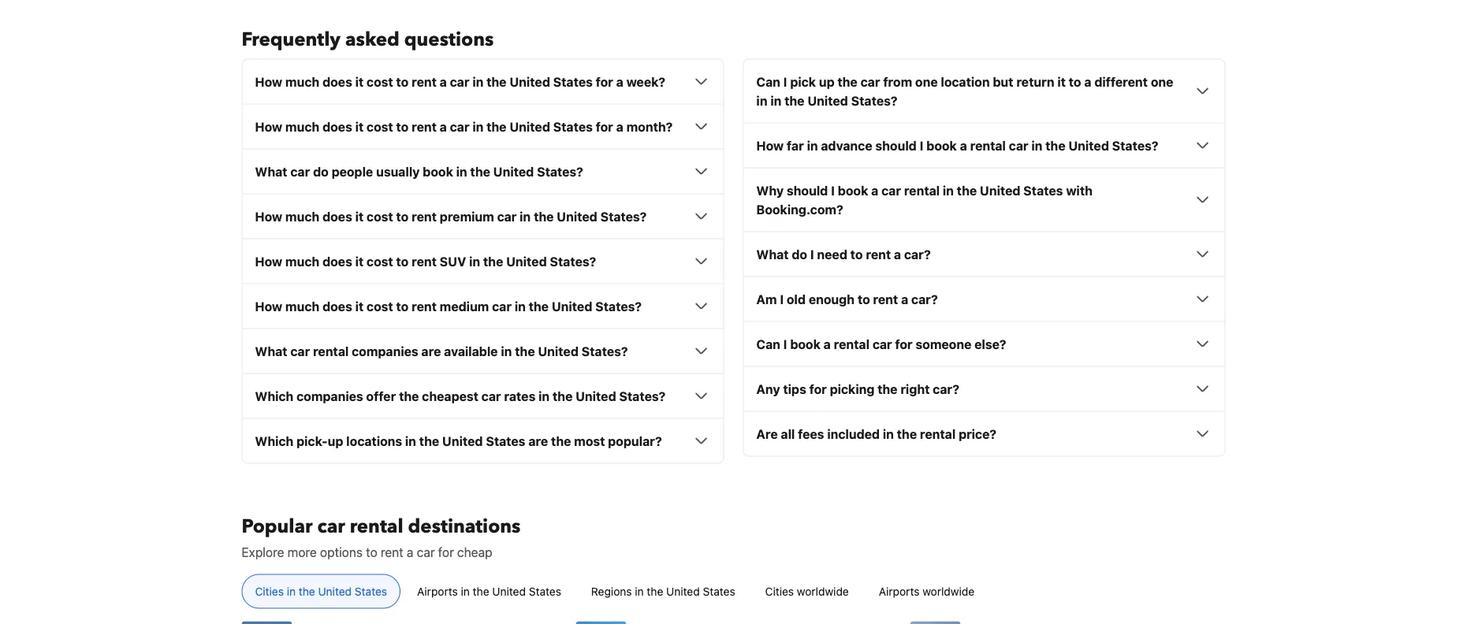 Task type: locate. For each thing, give the bounding box(es) containing it.
from
[[884, 74, 913, 89]]

car? down why should i book a car rental in the united states with booking.com?
[[905, 247, 931, 262]]

how for how much does it cost to rent suv in the united states?
[[255, 254, 283, 269]]

1 vertical spatial which
[[255, 434, 294, 449]]

what for what do i need to rent a car?
[[757, 247, 789, 262]]

a down can i pick up the car from one location but return it to a different one in in the united states?
[[960, 138, 968, 153]]

the down cheap
[[473, 585, 489, 598]]

up left locations
[[328, 434, 343, 449]]

pick
[[791, 74, 816, 89]]

i up booking.com?
[[831, 183, 835, 198]]

states? inside can i pick up the car from one location but return it to a different one in in the united states?
[[852, 93, 898, 108]]

2 much from the top
[[286, 119, 320, 134]]

how for how much does it cost to rent medium car in the united states?
[[255, 299, 283, 314]]

car? up the 'someone'
[[912, 292, 938, 307]]

to inside popular car rental destinations explore more options to rent a car for cheap
[[366, 545, 378, 560]]

book up why should i book a car rental in the united states with booking.com?
[[927, 138, 957, 153]]

the up how much does it cost to rent premium car in the united states? dropdown button
[[471, 164, 491, 179]]

the down the how much does it cost to rent a car in the united states for a week? dropdown button
[[487, 119, 507, 134]]

2 vertical spatial car?
[[933, 382, 960, 397]]

much inside how much does it cost to rent suv in the united states? dropdown button
[[286, 254, 320, 269]]

car? for am i old enough to rent a car?
[[912, 292, 938, 307]]

how much does it cost to rent medium car in the united states? button
[[255, 297, 711, 316]]

how for how much does it cost to rent a car in the united states for a month?
[[255, 119, 283, 134]]

0 vertical spatial can
[[757, 74, 781, 89]]

car
[[450, 74, 470, 89], [861, 74, 881, 89], [450, 119, 470, 134], [1009, 138, 1029, 153], [291, 164, 310, 179], [882, 183, 902, 198], [497, 209, 517, 224], [492, 299, 512, 314], [873, 337, 893, 352], [291, 344, 310, 359], [482, 389, 501, 404], [318, 514, 345, 540], [417, 545, 435, 560]]

0 horizontal spatial worldwide
[[797, 585, 849, 598]]

1 does from the top
[[323, 74, 352, 89]]

to right options
[[366, 545, 378, 560]]

what car do people usually book in the united states? button
[[255, 162, 711, 181]]

for left week?
[[596, 74, 614, 89]]

cities in the united states
[[255, 585, 387, 598]]

a down destinations
[[407, 545, 414, 560]]

1 horizontal spatial do
[[792, 247, 808, 262]]

but
[[993, 74, 1014, 89]]

up right pick
[[819, 74, 835, 89]]

0 horizontal spatial airports
[[417, 585, 458, 598]]

a left different
[[1085, 74, 1092, 89]]

for left the 'someone'
[[896, 337, 913, 352]]

1 one from the left
[[916, 74, 938, 89]]

it for how much does it cost to rent premium car in the united states?
[[355, 209, 364, 224]]

i up tips
[[784, 337, 788, 352]]

5 does from the top
[[323, 299, 352, 314]]

4 does from the top
[[323, 254, 352, 269]]

book down the advance
[[838, 183, 869, 198]]

rental inside dropdown button
[[920, 427, 956, 442]]

a left month?
[[617, 119, 624, 134]]

much inside how much does it cost to rent medium car in the united states? dropdown button
[[286, 299, 320, 314]]

1 horizontal spatial should
[[876, 138, 917, 153]]

does
[[323, 74, 352, 89], [323, 119, 352, 134], [323, 209, 352, 224], [323, 254, 352, 269], [323, 299, 352, 314]]

cost left suv
[[367, 254, 393, 269]]

the up what car rental companies are available in the united states? dropdown button on the bottom left
[[529, 299, 549, 314]]

cities for cities worldwide
[[766, 585, 794, 598]]

am i old enough to rent a car? button
[[757, 290, 1213, 309]]

0 horizontal spatial should
[[787, 183, 828, 198]]

3 much from the top
[[286, 209, 320, 224]]

people
[[332, 164, 373, 179]]

cities for cities in the united states
[[255, 585, 284, 598]]

which
[[255, 389, 294, 404], [255, 434, 294, 449]]

airports
[[417, 585, 458, 598], [879, 585, 920, 598]]

airports up "cheap car rental in irving" image
[[879, 585, 920, 598]]

which inside dropdown button
[[255, 389, 294, 404]]

rent left premium on the left top of the page
[[412, 209, 437, 224]]

for
[[596, 74, 614, 89], [596, 119, 614, 134], [896, 337, 913, 352], [810, 382, 827, 397], [438, 545, 454, 560]]

it for how much does it cost to rent a car in the united states for a week?
[[355, 74, 364, 89]]

the inside how much does it cost to rent medium car in the united states? dropdown button
[[529, 299, 549, 314]]

pick-
[[297, 434, 328, 449]]

1 vertical spatial up
[[328, 434, 343, 449]]

1 horizontal spatial worldwide
[[923, 585, 975, 598]]

what do i need to rent a car?
[[757, 247, 931, 262]]

how for how much does it cost to rent a car in the united states for a week?
[[255, 74, 283, 89]]

the down right
[[897, 427, 917, 442]]

car inside why should i book a car rental in the united states with booking.com?
[[882, 183, 902, 198]]

the down 'how far in advance should i book a rental car in the united states?'
[[957, 183, 977, 198]]

rental
[[971, 138, 1006, 153], [905, 183, 940, 198], [834, 337, 870, 352], [313, 344, 349, 359], [920, 427, 956, 442], [350, 514, 404, 540]]

cheap car rental in humble image
[[576, 622, 627, 625]]

the up rates
[[515, 344, 535, 359]]

companies
[[352, 344, 419, 359], [297, 389, 363, 404]]

the inside regions in the united states button
[[647, 585, 664, 598]]

3 cost from the top
[[367, 209, 393, 224]]

it for how much does it cost to rent suv in the united states?
[[355, 254, 364, 269]]

1 cities from the left
[[255, 585, 284, 598]]

rent right options
[[381, 545, 404, 560]]

what for what car do people usually book in the united states?
[[255, 164, 288, 179]]

which pick-up locations in the united states are the most popular?
[[255, 434, 662, 449]]

1 vertical spatial can
[[757, 337, 781, 352]]

airports down cheap
[[417, 585, 458, 598]]

4 much from the top
[[286, 254, 320, 269]]

i
[[784, 74, 788, 89], [920, 138, 924, 153], [831, 183, 835, 198], [811, 247, 815, 262], [780, 292, 784, 307], [784, 337, 788, 352]]

rent up can i book a rental car for someone else?
[[874, 292, 899, 307]]

1 much from the top
[[286, 74, 320, 89]]

what do i need to rent a car? button
[[757, 245, 1213, 264]]

1 vertical spatial are
[[529, 434, 548, 449]]

can up any
[[757, 337, 781, 352]]

the up how much does it cost to rent suv in the united states? dropdown button
[[534, 209, 554, 224]]

one right from
[[916, 74, 938, 89]]

1 horizontal spatial cities
[[766, 585, 794, 598]]

cost
[[367, 74, 393, 89], [367, 119, 393, 134], [367, 209, 393, 224], [367, 254, 393, 269], [367, 299, 393, 314]]

car? inside 'dropdown button'
[[912, 292, 938, 307]]

can inside can i pick up the car from one location but return it to a different one in in the united states?
[[757, 74, 781, 89]]

worldwide inside cities worldwide button
[[797, 585, 849, 598]]

the right pick
[[838, 74, 858, 89]]

the right suv
[[483, 254, 504, 269]]

0 horizontal spatial are
[[422, 344, 441, 359]]

the inside cities in the united states button
[[299, 585, 315, 598]]

it inside can i pick up the car from one location but return it to a different one in in the united states?
[[1058, 74, 1066, 89]]

it
[[355, 74, 364, 89], [1058, 74, 1066, 89], [355, 119, 364, 134], [355, 209, 364, 224], [355, 254, 364, 269], [355, 299, 364, 314]]

need
[[818, 247, 848, 262]]

0 vertical spatial what
[[255, 164, 288, 179]]

does for how much does it cost to rent suv in the united states?
[[323, 254, 352, 269]]

companies up pick-
[[297, 389, 363, 404]]

cost down usually
[[367, 209, 393, 224]]

to down asked
[[396, 74, 409, 89]]

1 horizontal spatial up
[[819, 74, 835, 89]]

a down how much does it cost to rent a car in the united states for a week?
[[440, 119, 447, 134]]

worldwide for airports worldwide
[[923, 585, 975, 598]]

for inside popular car rental destinations explore more options to rent a car for cheap
[[438, 545, 454, 560]]

cheap
[[457, 545, 493, 560]]

a down questions
[[440, 74, 447, 89]]

can
[[757, 74, 781, 89], [757, 337, 781, 352]]

can i book a rental car for someone else? button
[[757, 335, 1213, 354]]

1 worldwide from the left
[[797, 585, 849, 598]]

are down rates
[[529, 434, 548, 449]]

popular car rental destinations explore more options to rent a car for cheap
[[242, 514, 521, 560]]

a up can i book a rental car for someone else?
[[902, 292, 909, 307]]

1 horizontal spatial airports
[[879, 585, 920, 598]]

0 vertical spatial companies
[[352, 344, 419, 359]]

in
[[473, 74, 484, 89], [757, 93, 768, 108], [771, 93, 782, 108], [473, 119, 484, 134], [807, 138, 818, 153], [1032, 138, 1043, 153], [456, 164, 468, 179], [943, 183, 954, 198], [520, 209, 531, 224], [469, 254, 480, 269], [515, 299, 526, 314], [501, 344, 512, 359], [539, 389, 550, 404], [883, 427, 894, 442], [405, 434, 416, 449], [287, 585, 296, 598], [461, 585, 470, 598], [635, 585, 644, 598]]

for right tips
[[810, 382, 827, 397]]

4 cost from the top
[[367, 254, 393, 269]]

the inside the how much does it cost to rent a car in the united states for a week? dropdown button
[[487, 74, 507, 89]]

to left suv
[[396, 254, 409, 269]]

the left right
[[878, 382, 898, 397]]

the right rates
[[553, 389, 573, 404]]

it for how much does it cost to rent medium car in the united states?
[[355, 299, 364, 314]]

2 worldwide from the left
[[923, 585, 975, 598]]

one
[[916, 74, 938, 89], [1151, 74, 1174, 89]]

2 can from the top
[[757, 337, 781, 352]]

rent
[[412, 74, 437, 89], [412, 119, 437, 134], [412, 209, 437, 224], [866, 247, 891, 262], [412, 254, 437, 269], [874, 292, 899, 307], [412, 299, 437, 314], [381, 545, 404, 560]]

5 much from the top
[[286, 299, 320, 314]]

are
[[422, 344, 441, 359], [529, 434, 548, 449]]

car? right right
[[933, 382, 960, 397]]

0 vertical spatial which
[[255, 389, 294, 404]]

1 cost from the top
[[367, 74, 393, 89]]

destinations
[[408, 514, 521, 540]]

much for how much does it cost to rent a car in the united states for a month?
[[286, 119, 320, 134]]

how much does it cost to rent a car in the united states for a week?
[[255, 74, 666, 89]]

0 vertical spatial up
[[819, 74, 835, 89]]

cost up usually
[[367, 119, 393, 134]]

worldwide inside airports worldwide button
[[923, 585, 975, 598]]

0 horizontal spatial up
[[328, 434, 343, 449]]

rental inside popular car rental destinations explore more options to rent a car for cheap
[[350, 514, 404, 540]]

0 vertical spatial are
[[422, 344, 441, 359]]

should right the advance
[[876, 138, 917, 153]]

tab list
[[229, 574, 1239, 610]]

how much does it cost to rent a car in the united states for a month?
[[255, 119, 673, 134]]

one right different
[[1151, 74, 1174, 89]]

the up how much does it cost to rent a car in the united states for a month? dropdown button
[[487, 74, 507, 89]]

much inside the how much does it cost to rent a car in the united states for a week? dropdown button
[[286, 74, 320, 89]]

airports in the united states
[[417, 585, 562, 598]]

do
[[313, 164, 329, 179], [792, 247, 808, 262]]

airports inside airports in the united states button
[[417, 585, 458, 598]]

0 vertical spatial car?
[[905, 247, 931, 262]]

to down 'how much does it cost to rent suv in the united states?'
[[396, 299, 409, 314]]

the down more at the bottom of the page
[[299, 585, 315, 598]]

much inside how much does it cost to rent a car in the united states for a month? dropdown button
[[286, 119, 320, 134]]

i up why should i book a car rental in the united states with booking.com?
[[920, 138, 924, 153]]

month?
[[627, 119, 673, 134]]

1 which from the top
[[255, 389, 294, 404]]

i left old
[[780, 292, 784, 307]]

most
[[574, 434, 605, 449]]

much
[[286, 74, 320, 89], [286, 119, 320, 134], [286, 209, 320, 224], [286, 254, 320, 269], [286, 299, 320, 314]]

are left 'available'
[[422, 344, 441, 359]]

1 can from the top
[[757, 74, 781, 89]]

for left month?
[[596, 119, 614, 134]]

car inside can i pick up the car from one location but return it to a different one in in the united states?
[[861, 74, 881, 89]]

else?
[[975, 337, 1007, 352]]

cheap car rental in irving image
[[911, 622, 961, 625]]

does for how much does it cost to rent medium car in the united states?
[[323, 299, 352, 314]]

location
[[941, 74, 990, 89]]

0 horizontal spatial cities
[[255, 585, 284, 598]]

up
[[819, 74, 835, 89], [328, 434, 343, 449]]

fees
[[798, 427, 825, 442]]

cities worldwide
[[766, 585, 849, 598]]

do left people
[[313, 164, 329, 179]]

2 cost from the top
[[367, 119, 393, 134]]

5 cost from the top
[[367, 299, 393, 314]]

someone
[[916, 337, 972, 352]]

0 vertical spatial should
[[876, 138, 917, 153]]

cost down 'how much does it cost to rent suv in the united states?'
[[367, 299, 393, 314]]

why should i book a car rental in the united states with booking.com?
[[757, 183, 1093, 217]]

the down the return
[[1046, 138, 1066, 153]]

can for can i pick up the car from one location but return it to a different one in in the united states?
[[757, 74, 781, 89]]

which inside dropdown button
[[255, 434, 294, 449]]

2 airports from the left
[[879, 585, 920, 598]]

1 horizontal spatial one
[[1151, 74, 1174, 89]]

1 vertical spatial should
[[787, 183, 828, 198]]

how far in advance should i book a rental car in the united states?
[[757, 138, 1159, 153]]

1 airports from the left
[[417, 585, 458, 598]]

to right enough
[[858, 292, 871, 307]]

do left need
[[792, 247, 808, 262]]

popular?
[[608, 434, 662, 449]]

for left cheap
[[438, 545, 454, 560]]

cost for how much does it cost to rent a car in the united states for a month?
[[367, 119, 393, 134]]

rent left suv
[[412, 254, 437, 269]]

i left pick
[[784, 74, 788, 89]]

explore
[[242, 545, 284, 560]]

the
[[487, 74, 507, 89], [838, 74, 858, 89], [785, 93, 805, 108], [487, 119, 507, 134], [1046, 138, 1066, 153], [471, 164, 491, 179], [957, 183, 977, 198], [534, 209, 554, 224], [483, 254, 504, 269], [529, 299, 549, 314], [515, 344, 535, 359], [878, 382, 898, 397], [399, 389, 419, 404], [553, 389, 573, 404], [897, 427, 917, 442], [419, 434, 439, 449], [551, 434, 571, 449], [299, 585, 315, 598], [473, 585, 489, 598], [647, 585, 664, 598]]

companies up offer at the bottom of page
[[352, 344, 419, 359]]

to right the return
[[1069, 74, 1082, 89]]

the inside any tips for picking the right car? dropdown button
[[878, 382, 898, 397]]

airports inside airports worldwide button
[[879, 585, 920, 598]]

0 horizontal spatial do
[[313, 164, 329, 179]]

to
[[396, 74, 409, 89], [1069, 74, 1082, 89], [396, 119, 409, 134], [396, 209, 409, 224], [851, 247, 863, 262], [396, 254, 409, 269], [858, 292, 871, 307], [396, 299, 409, 314], [366, 545, 378, 560]]

the right regions
[[647, 585, 664, 598]]

a down the advance
[[872, 183, 879, 198]]

any tips for picking the right car?
[[757, 382, 960, 397]]

2 which from the top
[[255, 434, 294, 449]]

can left pick
[[757, 74, 781, 89]]

to inside can i pick up the car from one location but return it to a different one in in the united states?
[[1069, 74, 1082, 89]]

book
[[927, 138, 957, 153], [423, 164, 453, 179], [838, 183, 869, 198], [791, 337, 821, 352]]

should inside how far in advance should i book a rental car in the united states? dropdown button
[[876, 138, 917, 153]]

regions in the united states
[[591, 585, 736, 598]]

can inside dropdown button
[[757, 337, 781, 352]]

i left need
[[811, 247, 815, 262]]

available
[[444, 344, 498, 359]]

1 horizontal spatial are
[[529, 434, 548, 449]]

0 horizontal spatial one
[[916, 74, 938, 89]]

much inside how much does it cost to rent premium car in the united states? dropdown button
[[286, 209, 320, 224]]

2 vertical spatial what
[[255, 344, 288, 359]]

1 vertical spatial what
[[757, 247, 789, 262]]

states?
[[852, 93, 898, 108], [1113, 138, 1159, 153], [537, 164, 584, 179], [601, 209, 647, 224], [550, 254, 597, 269], [596, 299, 642, 314], [582, 344, 628, 359], [620, 389, 666, 404]]

united
[[510, 74, 550, 89], [808, 93, 849, 108], [510, 119, 550, 134], [1069, 138, 1110, 153], [494, 164, 534, 179], [980, 183, 1021, 198], [557, 209, 598, 224], [507, 254, 547, 269], [552, 299, 593, 314], [538, 344, 579, 359], [576, 389, 617, 404], [442, 434, 483, 449], [318, 585, 352, 598], [492, 585, 526, 598], [667, 585, 700, 598]]

2 cities from the left
[[766, 585, 794, 598]]

states
[[553, 74, 593, 89], [553, 119, 593, 134], [1024, 183, 1064, 198], [486, 434, 526, 449], [355, 585, 387, 598], [529, 585, 562, 598], [703, 585, 736, 598]]

2 does from the top
[[323, 119, 352, 134]]

are inside dropdown button
[[529, 434, 548, 449]]

3 does from the top
[[323, 209, 352, 224]]

should up booking.com?
[[787, 183, 828, 198]]

car?
[[905, 247, 931, 262], [912, 292, 938, 307], [933, 382, 960, 397]]

cheapest
[[422, 389, 479, 404]]

1 vertical spatial car?
[[912, 292, 938, 307]]

cost down asked
[[367, 74, 393, 89]]

does for how much does it cost to rent a car in the united states for a week?
[[323, 74, 352, 89]]



Task type: vqa. For each thing, say whether or not it's contained in the screenshot.
the 'should' inside the How far in advance should I book a rental car in the United States? 'dropdown button'
no



Task type: describe. For each thing, give the bounding box(es) containing it.
am i old enough to rent a car?
[[757, 292, 938, 307]]

a inside can i pick up the car from one location but return it to a different one in in the united states?
[[1085, 74, 1092, 89]]

return
[[1017, 74, 1055, 89]]

a left week?
[[617, 74, 624, 89]]

book right usually
[[423, 164, 453, 179]]

the down pick
[[785, 93, 805, 108]]

are all fees included in the rental price?
[[757, 427, 997, 442]]

with
[[1067, 183, 1093, 198]]

any tips for picking the right car? button
[[757, 380, 1213, 399]]

book inside why should i book a car rental in the united states with booking.com?
[[838, 183, 869, 198]]

how for how far in advance should i book a rental car in the united states?
[[757, 138, 784, 153]]

why
[[757, 183, 784, 198]]

a inside why should i book a car rental in the united states with booking.com?
[[872, 183, 879, 198]]

car? for what do i need to rent a car?
[[905, 247, 931, 262]]

to down usually
[[396, 209, 409, 224]]

rental inside why should i book a car rental in the united states with booking.com?
[[905, 183, 940, 198]]

how much does it cost to rent a car in the united states for a week? button
[[255, 72, 711, 91]]

suv
[[440, 254, 466, 269]]

more
[[288, 545, 317, 560]]

frequently asked questions
[[242, 27, 494, 53]]

what for what car rental companies are available in the united states?
[[255, 344, 288, 359]]

cost for how much does it cost to rent premium car in the united states?
[[367, 209, 393, 224]]

the inside how much does it cost to rent suv in the united states? dropdown button
[[483, 254, 504, 269]]

which companies offer the cheapest car rates  in the united states?
[[255, 389, 666, 404]]

frequently
[[242, 27, 341, 53]]

to inside 'dropdown button'
[[858, 292, 871, 307]]

offer
[[366, 389, 396, 404]]

a down why should i book a car rental in the united states with booking.com?
[[894, 247, 902, 262]]

what car do people usually book in the united states?
[[255, 164, 584, 179]]

rent left medium
[[412, 299, 437, 314]]

the inside how much does it cost to rent a car in the united states for a month? dropdown button
[[487, 119, 507, 134]]

much for how much does it cost to rent premium car in the united states?
[[286, 209, 320, 224]]

i inside why should i book a car rental in the united states with booking.com?
[[831, 183, 835, 198]]

0 vertical spatial do
[[313, 164, 329, 179]]

rent up what car do people usually book in the united states? at the left of the page
[[412, 119, 437, 134]]

up inside can i pick up the car from one location but return it to a different one in in the united states?
[[819, 74, 835, 89]]

are all fees included in the rental price? button
[[757, 425, 1213, 444]]

far
[[787, 138, 804, 153]]

much for how much does it cost to rent a car in the united states for a week?
[[286, 74, 320, 89]]

options
[[320, 545, 363, 560]]

advance
[[821, 138, 873, 153]]

which pick-up locations in the united states are the most popular? button
[[255, 432, 711, 451]]

tab list containing cities in the united states
[[229, 574, 1239, 610]]

much for how much does it cost to rent suv in the united states?
[[286, 254, 320, 269]]

i inside 'dropdown button'
[[780, 292, 784, 307]]

how for how much does it cost to rent premium car in the united states?
[[255, 209, 283, 224]]

airports for airports in the united states
[[417, 585, 458, 598]]

cost for how much does it cost to rent medium car in the united states?
[[367, 299, 393, 314]]

does for how much does it cost to rent a car in the united states for a month?
[[323, 119, 352, 134]]

price?
[[959, 427, 997, 442]]

a inside 'dropdown button'
[[902, 292, 909, 307]]

worldwide for cities worldwide
[[797, 585, 849, 598]]

can for can i book a rental car for someone else?
[[757, 337, 781, 352]]

how much does it cost to rent a car in the united states for a month? button
[[255, 117, 711, 136]]

states inside why should i book a car rental in the united states with booking.com?
[[1024, 183, 1064, 198]]

cheap car rental in phoenix image
[[242, 622, 292, 625]]

the inside are all fees included in the rental price? dropdown button
[[897, 427, 917, 442]]

to right need
[[851, 247, 863, 262]]

the inside how much does it cost to rent premium car in the united states? dropdown button
[[534, 209, 554, 224]]

cost for how much does it cost to rent a car in the united states for a week?
[[367, 74, 393, 89]]

a inside popular car rental destinations explore more options to rent a car for cheap
[[407, 545, 414, 560]]

which companies offer the cheapest car rates  in the united states? button
[[255, 387, 711, 406]]

does for how much does it cost to rent premium car in the united states?
[[323, 209, 352, 224]]

airports worldwide
[[879, 585, 975, 598]]

united inside can i pick up the car from one location but return it to a different one in in the united states?
[[808, 93, 849, 108]]

the inside what car rental companies are available in the united states? dropdown button
[[515, 344, 535, 359]]

any
[[757, 382, 781, 397]]

rent down questions
[[412, 74, 437, 89]]

1 vertical spatial do
[[792, 247, 808, 262]]

what car rental companies are available in the united states?
[[255, 344, 628, 359]]

how much does it cost to rent premium car in the united states?
[[255, 209, 647, 224]]

the right offer at the bottom of page
[[399, 389, 419, 404]]

enough
[[809, 292, 855, 307]]

the left most
[[551, 434, 571, 449]]

can i pick up the car from one location but return it to a different one in in the united states?
[[757, 74, 1174, 108]]

1 vertical spatial companies
[[297, 389, 363, 404]]

book down old
[[791, 337, 821, 352]]

are
[[757, 427, 778, 442]]

rent right need
[[866, 247, 891, 262]]

airports in the united states button
[[404, 574, 575, 609]]

all
[[781, 427, 795, 442]]

can i book a rental car for someone else?
[[757, 337, 1007, 352]]

2 one from the left
[[1151, 74, 1174, 89]]

the inside what car do people usually book in the united states? dropdown button
[[471, 164, 491, 179]]

old
[[787, 292, 806, 307]]

the inside airports in the united states button
[[473, 585, 489, 598]]

the inside why should i book a car rental in the united states with booking.com?
[[957, 183, 977, 198]]

the inside how far in advance should i book a rental car in the united states? dropdown button
[[1046, 138, 1066, 153]]

the down 'cheapest'
[[419, 434, 439, 449]]

picking
[[830, 382, 875, 397]]

why should i book a car rental in the united states with booking.com? button
[[757, 181, 1213, 219]]

included
[[828, 427, 880, 442]]

what car rental companies are available in the united states? button
[[255, 342, 711, 361]]

how much does it cost to rent premium car in the united states? button
[[255, 207, 711, 226]]

cities worldwide button
[[752, 574, 863, 609]]

how much does it cost to rent suv in the united states?
[[255, 254, 597, 269]]

to up usually
[[396, 119, 409, 134]]

regions
[[591, 585, 632, 598]]

tips
[[784, 382, 807, 397]]

states inside dropdown button
[[486, 434, 526, 449]]

united inside why should i book a car rental in the united states with booking.com?
[[980, 183, 1021, 198]]

how much does it cost to rent medium car in the united states?
[[255, 299, 642, 314]]

premium
[[440, 209, 494, 224]]

airports for airports worldwide
[[879, 585, 920, 598]]

how much does it cost to rent suv in the united states? button
[[255, 252, 711, 271]]

rates
[[504, 389, 536, 404]]

rent inside popular car rental destinations explore more options to rent a car for cheap
[[381, 545, 404, 560]]

are inside dropdown button
[[422, 344, 441, 359]]

which for which companies offer the cheapest car rates  in the united states?
[[255, 389, 294, 404]]

which for which pick-up locations in the united states are the most popular?
[[255, 434, 294, 449]]

right
[[901, 382, 930, 397]]

much for how much does it cost to rent medium car in the united states?
[[286, 299, 320, 314]]

cities in the united states button
[[242, 574, 401, 609]]

different
[[1095, 74, 1148, 89]]

a down enough
[[824, 337, 831, 352]]

in inside why should i book a car rental in the united states with booking.com?
[[943, 183, 954, 198]]

can i pick up the car from one location but return it to a different one in in the united states? button
[[757, 72, 1213, 110]]

rent inside 'dropdown button'
[[874, 292, 899, 307]]

regions in the united states button
[[578, 574, 749, 609]]

i inside can i pick up the car from one location but return it to a different one in in the united states?
[[784, 74, 788, 89]]

questions
[[404, 27, 494, 53]]

should inside why should i book a car rental in the united states with booking.com?
[[787, 183, 828, 198]]

asked
[[345, 27, 400, 53]]

it for how much does it cost to rent a car in the united states for a month?
[[355, 119, 364, 134]]

airports worldwide button
[[866, 574, 988, 609]]

cost for how much does it cost to rent suv in the united states?
[[367, 254, 393, 269]]

usually
[[376, 164, 420, 179]]

medium
[[440, 299, 489, 314]]

week?
[[627, 74, 666, 89]]

how far in advance should i book a rental car in the united states? button
[[757, 136, 1213, 155]]

locations
[[346, 434, 402, 449]]

am
[[757, 292, 777, 307]]

popular
[[242, 514, 313, 540]]

booking.com?
[[757, 202, 844, 217]]



